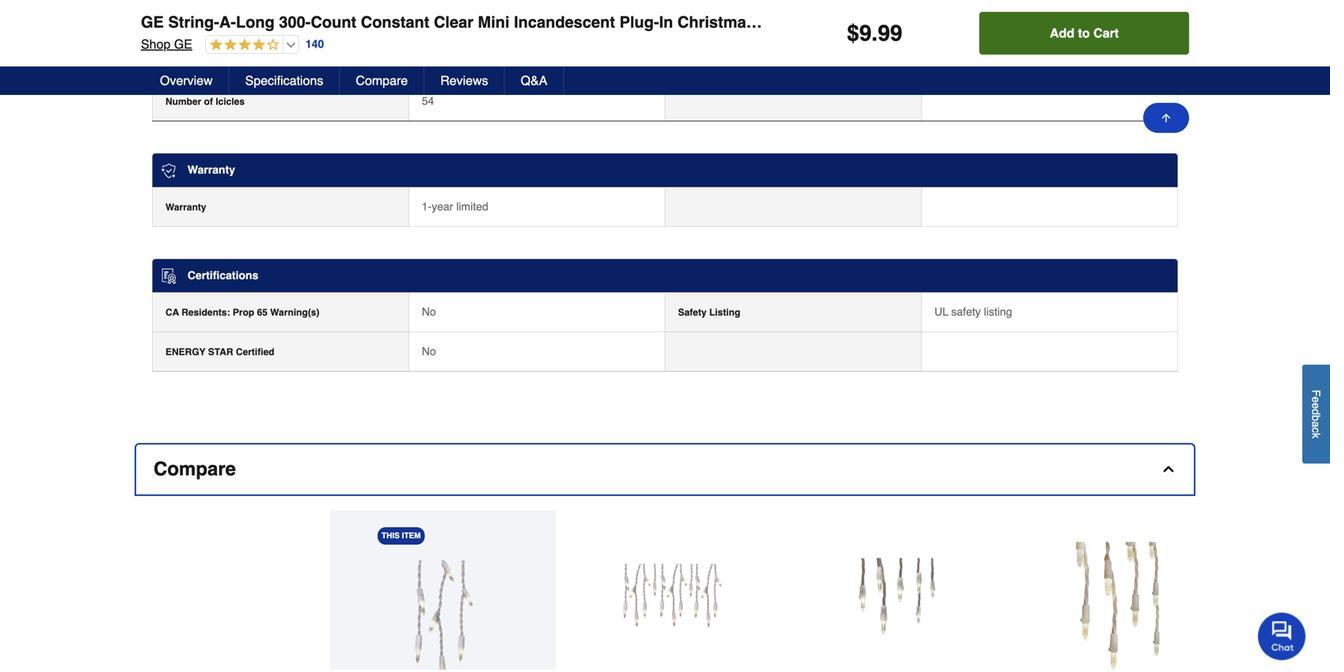 Task type: vqa. For each thing, say whether or not it's contained in the screenshot.
top Warranty
yes



Task type: locate. For each thing, give the bounding box(es) containing it.
0 horizontal spatial ge
[[141, 13, 164, 31]]

f
[[1310, 390, 1323, 397]]

warranty down of
[[188, 164, 235, 176]]

constant
[[361, 13, 429, 31]]

compare button
[[340, 67, 425, 95], [136, 445, 1194, 495]]

string-
[[168, 13, 219, 31]]

1 vertical spatial ge
[[174, 37, 192, 51]]

1 horizontal spatial compare
[[356, 73, 408, 88]]

0 vertical spatial no
[[422, 15, 436, 28]]

location
[[698, 17, 738, 28]]

in
[[659, 13, 673, 31]]

listing
[[984, 306, 1012, 318]]

9
[[859, 21, 872, 46]]

1 no from the top
[[422, 15, 436, 28]]

no
[[422, 15, 436, 28], [422, 306, 436, 318], [422, 345, 436, 358]]

clear
[[434, 13, 474, 31], [935, 55, 961, 68]]

cart
[[1094, 26, 1119, 40]]

1 vertical spatial clear
[[935, 55, 961, 68]]

chat invite button image
[[1258, 612, 1307, 661]]

compare
[[356, 73, 408, 88], [154, 459, 236, 480]]

reviews
[[440, 73, 488, 88]]

incandescent
[[514, 13, 615, 31]]

1 vertical spatial warranty
[[165, 202, 206, 213]]

0 vertical spatial compare button
[[340, 67, 425, 95]]

ul
[[935, 306, 949, 318]]

f e e d b a c k button
[[1303, 365, 1330, 464]]

listing
[[709, 307, 741, 318]]

ge
[[141, 13, 164, 31], [174, 37, 192, 51]]

white light shade
[[678, 57, 761, 68]]

2 no from the top
[[422, 306, 436, 318]]

2 vertical spatial no
[[422, 345, 436, 358]]

shop
[[141, 37, 171, 51]]

light
[[707, 57, 730, 68]]

q&a button
[[505, 67, 564, 95]]

warranty
[[188, 164, 235, 176], [165, 202, 206, 213]]

3
[[422, 55, 428, 68]]

ge staybright 150-count constant white mini led plug-in christmas icicle lights image
[[829, 543, 960, 671]]

54
[[422, 95, 434, 107]]

1 vertical spatial compare
[[154, 459, 236, 480]]

this item
[[382, 532, 421, 541]]

f e e d b a c k
[[1310, 390, 1323, 439]]

2 e from the top
[[1310, 403, 1323, 409]]

shop ge
[[141, 37, 192, 51]]

reviews button
[[425, 67, 505, 95]]

$ 9 . 99
[[847, 21, 903, 46]]

year
[[432, 200, 453, 213]]

e
[[1310, 397, 1323, 403], [1310, 403, 1323, 409]]

certified
[[236, 347, 274, 358]]

1-year limited
[[422, 200, 488, 213]]

ca residents: prop 65 warning(s)
[[165, 307, 319, 318]]

icicle
[[760, 13, 799, 31]]

.
[[872, 21, 878, 46]]

clear left mini
[[434, 13, 474, 31]]

overview
[[160, 73, 213, 88]]

0 horizontal spatial compare
[[154, 459, 236, 480]]

clear down indoor/outdoor
[[935, 55, 961, 68]]

ge up maximum on the top of the page
[[174, 37, 192, 51]]

b
[[1310, 416, 1323, 422]]

warranty up certifications
[[165, 202, 206, 213]]

limited
[[456, 200, 488, 213]]

christmas
[[678, 13, 755, 31]]

e up b
[[1310, 403, 1323, 409]]

add to cart button
[[980, 12, 1189, 55]]

this
[[382, 532, 400, 541]]

1 horizontal spatial ge
[[174, 37, 192, 51]]

0 vertical spatial clear
[[434, 13, 474, 31]]

0 horizontal spatial clear
[[434, 13, 474, 31]]

no for ul safety listing
[[422, 306, 436, 318]]

of
[[204, 96, 213, 107]]

ge up "shop"
[[141, 13, 164, 31]]

linkable
[[212, 57, 251, 68]]

lowe's
[[165, 17, 197, 28]]

ca
[[165, 307, 179, 318]]

e up d at the right of the page
[[1310, 397, 1323, 403]]

1 vertical spatial no
[[422, 306, 436, 318]]

300-
[[279, 13, 311, 31]]



Task type: describe. For each thing, give the bounding box(es) containing it.
long
[[236, 13, 275, 31]]

count
[[311, 13, 356, 31]]

no for indoor/outdoor
[[422, 15, 436, 28]]

use
[[678, 17, 696, 28]]

residents:
[[182, 307, 230, 318]]

3.9 stars image
[[206, 38, 279, 53]]

maximum linkable strands
[[165, 57, 289, 68]]

white
[[678, 57, 704, 68]]

ul safety listing
[[935, 306, 1012, 318]]

plug-
[[620, 13, 659, 31]]

0 vertical spatial ge
[[141, 13, 164, 31]]

1-
[[422, 200, 432, 213]]

warning(s)
[[270, 307, 319, 318]]

prop
[[233, 307, 254, 318]]

99
[[878, 21, 903, 46]]

energy
[[165, 347, 206, 358]]

1 vertical spatial compare button
[[136, 445, 1194, 495]]

certifications
[[188, 269, 258, 282]]

star
[[208, 347, 233, 358]]

to
[[1078, 26, 1090, 40]]

energy star certified
[[165, 347, 274, 358]]

shade
[[733, 57, 761, 68]]

lowe's exclusive
[[165, 17, 244, 28]]

q&a
[[521, 73, 548, 88]]

a-
[[219, 13, 236, 31]]

number of icicles
[[165, 96, 245, 107]]

1 horizontal spatial clear
[[935, 55, 961, 68]]

exclusive
[[200, 17, 244, 28]]

3 no from the top
[[422, 345, 436, 358]]

a
[[1310, 422, 1323, 428]]

$
[[847, 21, 859, 46]]

ge string-a-long 300-count constant clear mini incandescent plug-in christmas icicle lights image
[[378, 561, 508, 671]]

use location
[[678, 17, 738, 28]]

icicles
[[216, 96, 245, 107]]

safety
[[678, 307, 707, 318]]

strands
[[253, 57, 289, 68]]

d
[[1310, 409, 1323, 416]]

ge energy smart 150-count constant white mini led plug-in christmas icicle lights image
[[1055, 543, 1185, 671]]

indoor/outdoor
[[935, 15, 1009, 28]]

0 vertical spatial compare
[[356, 73, 408, 88]]

add
[[1050, 26, 1075, 40]]

c
[[1310, 428, 1323, 433]]

specifications
[[245, 73, 323, 88]]

item
[[402, 532, 421, 541]]

number
[[165, 96, 201, 107]]

0 vertical spatial warranty
[[188, 164, 235, 176]]

ge constanton 300-count constant clear mini incandescent plug-in christmas icicle lights image
[[603, 543, 734, 671]]

k
[[1310, 433, 1323, 439]]

safety listing
[[678, 307, 741, 318]]

chevron up image
[[1161, 462, 1177, 478]]

1 e from the top
[[1310, 397, 1323, 403]]

add to cart
[[1050, 26, 1119, 40]]

lights
[[804, 13, 851, 31]]

overview button
[[144, 67, 229, 95]]

65
[[257, 307, 268, 318]]

arrow up image
[[1160, 112, 1173, 124]]

mini
[[478, 13, 510, 31]]

specifications button
[[229, 67, 340, 95]]

140
[[306, 38, 324, 50]]

maximum
[[165, 57, 209, 68]]

safety
[[951, 306, 981, 318]]

ge string-a-long 300-count constant clear mini incandescent plug-in christmas icicle lights
[[141, 13, 851, 31]]



